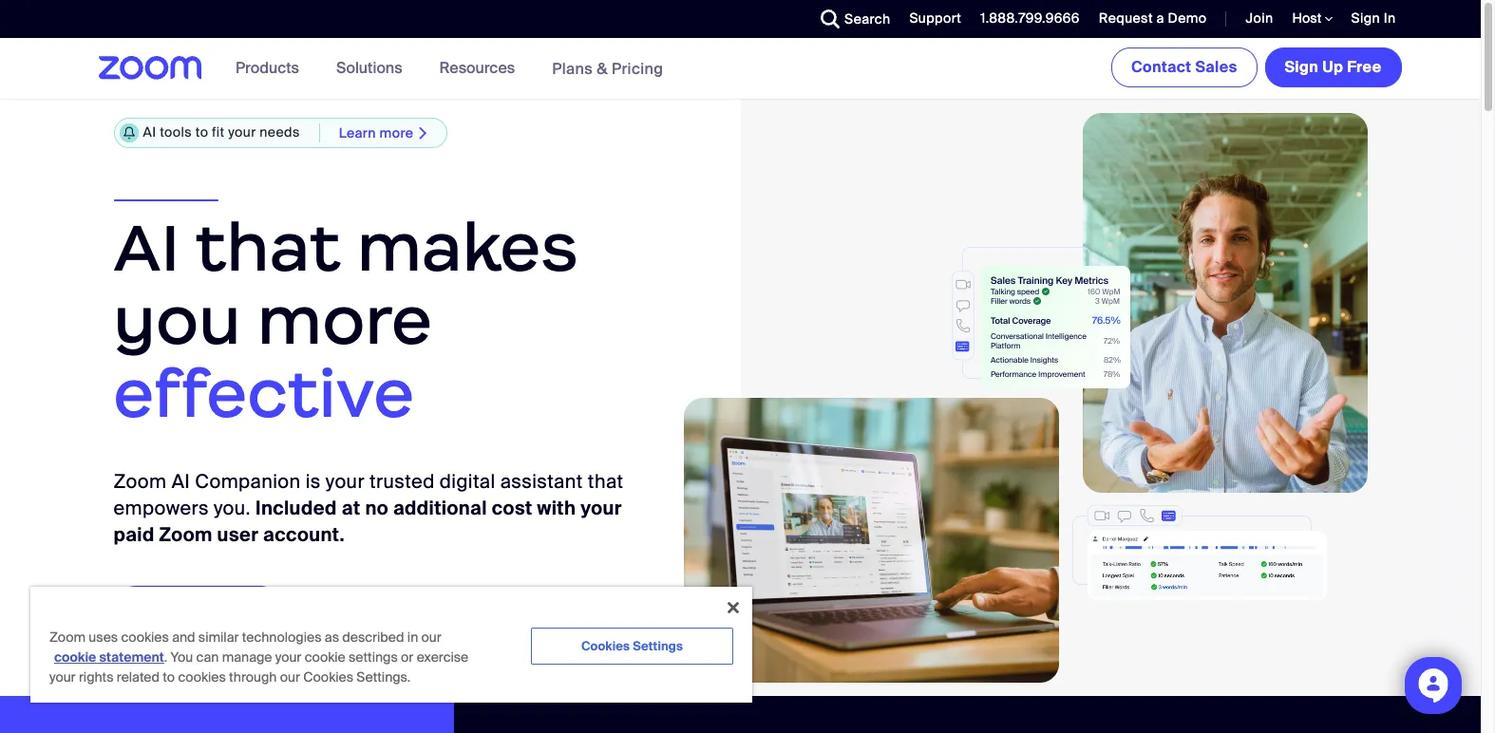 Task type: vqa. For each thing, say whether or not it's contained in the screenshot.
main content
yes



Task type: describe. For each thing, give the bounding box(es) containing it.
cookie inside zoom uses cookies and similar technologies as described in our cookie statement
[[54, 649, 96, 666]]

cookie statement link
[[54, 649, 164, 666]]

ai inside zoom ai companion is your trusted digital assistant that empowers you.
[[172, 470, 190, 494]]

or
[[401, 649, 414, 666]]

plans
[[552, 58, 593, 78]]

ai for ai tools to fit your needs
[[143, 124, 156, 141]]

and
[[172, 629, 195, 646]]

related
[[117, 669, 160, 686]]

can
[[196, 649, 219, 666]]

pricing
[[612, 58, 663, 78]]

ai tools to fit your needs
[[143, 124, 300, 141]]

main content containing ai that makes you more
[[0, 38, 1481, 733]]

ai that makes you more
[[114, 206, 578, 362]]

with
[[537, 496, 576, 521]]

fit
[[212, 124, 225, 141]]

join link left host
[[1232, 0, 1278, 38]]

1.888.799.9666
[[980, 9, 1080, 27]]

technologies
[[242, 629, 322, 646]]

trusted
[[370, 470, 435, 494]]

join link up meetings navigation
[[1246, 9, 1273, 27]]

your left rights on the bottom left of the page
[[49, 669, 76, 686]]

makes
[[357, 206, 578, 289]]

products button
[[236, 38, 308, 99]]

solutions button
[[336, 38, 411, 99]]

statement
[[99, 649, 164, 666]]

included
[[256, 496, 337, 521]]

zoom for companion
[[114, 470, 167, 494]]

similar
[[198, 629, 239, 646]]

paid
[[114, 523, 155, 548]]

cost
[[492, 496, 533, 521]]

digital
[[440, 470, 495, 494]]

sign up free
[[1285, 57, 1382, 77]]

host button
[[1292, 9, 1332, 28]]

your inside included at no additional cost with your paid zoom user account.
[[581, 496, 622, 521]]

zoom uses cookies and similar technologies as described in our cookie statement
[[49, 629, 441, 666]]

user
[[217, 523, 259, 548]]

contact
[[1131, 57, 1192, 77]]

join
[[1246, 9, 1273, 27]]

request a demo
[[1099, 9, 1207, 27]]

learn
[[339, 124, 376, 141]]

needs
[[260, 124, 300, 141]]

you.
[[214, 496, 251, 521]]

no
[[365, 496, 389, 521]]

zoom for cookies
[[49, 629, 86, 646]]

assistant
[[500, 470, 583, 494]]

right image
[[414, 125, 433, 141]]

settings
[[349, 649, 398, 666]]

cookie inside the '.  you can manage your cookie settings or exercise your rights related to cookies through our cookies settings.'
[[305, 649, 345, 666]]

cookies inside the '.  you can manage your cookie settings or exercise your rights related to cookies through our cookies settings.'
[[178, 669, 226, 686]]

rights
[[79, 669, 114, 686]]

plans & pricing
[[552, 58, 663, 78]]

request
[[1099, 9, 1153, 27]]

sales
[[1195, 57, 1237, 77]]

contact sales link
[[1111, 47, 1257, 87]]

zoom ai companion is your trusted digital assistant that empowers you.
[[114, 470, 624, 521]]

your for needs
[[228, 124, 256, 141]]

sign in
[[1351, 9, 1396, 27]]

banner containing contact sales
[[76, 38, 1405, 100]]

solutions
[[336, 58, 402, 78]]

contact sales
[[1131, 57, 1237, 77]]

a
[[1157, 9, 1164, 27]]

ai for ai that makes you more
[[114, 206, 180, 289]]

in
[[1384, 9, 1396, 27]]



Task type: locate. For each thing, give the bounding box(es) containing it.
cookies down as
[[303, 669, 353, 686]]

more
[[380, 124, 414, 141], [257, 279, 433, 362]]

search
[[845, 10, 890, 28]]

sign up free button
[[1265, 47, 1402, 87]]

1 vertical spatial zoom
[[159, 523, 212, 548]]

banner
[[76, 38, 1405, 100]]

0 vertical spatial to
[[195, 124, 208, 141]]

included at no additional cost with your paid zoom user account.
[[114, 496, 622, 548]]

1 cookie from the left
[[54, 649, 96, 666]]

your inside zoom ai companion is your trusted digital assistant that empowers you.
[[326, 470, 365, 494]]

zoom down empowers
[[159, 523, 212, 548]]

zoom interface icon image
[[755, 247, 1130, 388], [1072, 505, 1327, 600]]

support link
[[895, 0, 966, 38], [909, 9, 961, 27]]

main content
[[0, 38, 1481, 733]]

demo
[[1168, 9, 1207, 27]]

0 vertical spatial zoom
[[114, 470, 167, 494]]

0 horizontal spatial cookie
[[54, 649, 96, 666]]

companion
[[195, 470, 301, 494]]

our right in
[[421, 629, 441, 646]]

zoom inside zoom ai companion is your trusted digital assistant that empowers you.
[[114, 470, 167, 494]]

exercise
[[417, 649, 469, 666]]

our inside zoom uses cookies and similar technologies as described in our cookie statement
[[421, 629, 441, 646]]

cookie up rights on the bottom left of the page
[[54, 649, 96, 666]]

.  you can manage your cookie settings or exercise your rights related to cookies through our cookies settings.
[[49, 649, 469, 686]]

host
[[1292, 9, 1325, 27]]

1 horizontal spatial cookie
[[305, 649, 345, 666]]

tools
[[160, 124, 192, 141]]

1 vertical spatial sign
[[1285, 57, 1319, 77]]

effective
[[114, 352, 415, 435]]

settings
[[633, 638, 683, 655]]

your down 'technologies'
[[275, 649, 301, 666]]

your right fit on the top of the page
[[228, 124, 256, 141]]

to inside the '.  you can manage your cookie settings or exercise your rights related to cookies through our cookies settings.'
[[163, 669, 175, 686]]

0 horizontal spatial sign
[[1285, 57, 1319, 77]]

to inside main content
[[195, 124, 208, 141]]

sign for sign in
[[1351, 9, 1380, 27]]

at
[[342, 496, 360, 521]]

your up "at"
[[326, 470, 365, 494]]

sign left up
[[1285, 57, 1319, 77]]

your right with
[[581, 496, 622, 521]]

settings.
[[357, 669, 411, 686]]

zoom inside included at no additional cost with your paid zoom user account.
[[159, 523, 212, 548]]

1 vertical spatial our
[[280, 669, 300, 686]]

join link
[[1232, 0, 1278, 38], [1246, 9, 1273, 27]]

0 vertical spatial our
[[421, 629, 441, 646]]

1 vertical spatial more
[[257, 279, 433, 362]]

you
[[171, 649, 193, 666]]

0 horizontal spatial cookies
[[121, 629, 169, 646]]

you
[[114, 279, 241, 362]]

zoom inside zoom uses cookies and similar technologies as described in our cookie statement
[[49, 629, 86, 646]]

1 vertical spatial to
[[163, 669, 175, 686]]

that inside 'ai that makes you more'
[[195, 206, 341, 289]]

your for cookie
[[275, 649, 301, 666]]

sign
[[1351, 9, 1380, 27], [1285, 57, 1319, 77]]

1 horizontal spatial that
[[588, 470, 624, 494]]

our inside the '.  you can manage your cookie settings or exercise your rights related to cookies through our cookies settings.'
[[280, 669, 300, 686]]

manage
[[222, 649, 272, 666]]

sign left in
[[1351, 9, 1380, 27]]

our
[[421, 629, 441, 646], [280, 669, 300, 686]]

.
[[164, 649, 167, 666]]

through
[[229, 669, 277, 686]]

zoom up empowers
[[114, 470, 167, 494]]

zoom logo image
[[98, 56, 202, 80]]

sign for sign up free
[[1285, 57, 1319, 77]]

0 vertical spatial sign
[[1351, 9, 1380, 27]]

cookie
[[54, 649, 96, 666], [305, 649, 345, 666]]

0 vertical spatial that
[[195, 206, 341, 289]]

resources
[[439, 58, 515, 78]]

is
[[306, 470, 321, 494]]

cookies down can
[[178, 669, 226, 686]]

0 vertical spatial cookies
[[121, 629, 169, 646]]

products
[[236, 58, 299, 78]]

0 vertical spatial cookies
[[581, 638, 630, 655]]

1 vertical spatial cookies
[[303, 669, 353, 686]]

zoom
[[114, 470, 167, 494], [159, 523, 212, 548], [49, 629, 86, 646]]

0 horizontal spatial cookies
[[303, 669, 353, 686]]

zoom left uses
[[49, 629, 86, 646]]

meetings navigation
[[1108, 38, 1405, 91]]

account.
[[263, 523, 345, 548]]

1 horizontal spatial cookies
[[178, 669, 226, 686]]

1 horizontal spatial our
[[421, 629, 441, 646]]

2 vertical spatial ai
[[172, 470, 190, 494]]

in
[[407, 629, 418, 646]]

our right through
[[280, 669, 300, 686]]

ai
[[143, 124, 156, 141], [114, 206, 180, 289], [172, 470, 190, 494]]

cookies
[[121, 629, 169, 646], [178, 669, 226, 686]]

2 cookie from the left
[[305, 649, 345, 666]]

to down .
[[163, 669, 175, 686]]

1 horizontal spatial cookies
[[581, 638, 630, 655]]

cookies left settings
[[581, 638, 630, 655]]

sign inside button
[[1285, 57, 1319, 77]]

cookies inside zoom uses cookies and similar technologies as described in our cookie statement
[[121, 629, 169, 646]]

your for trusted
[[326, 470, 365, 494]]

1 vertical spatial cookies
[[178, 669, 226, 686]]

1.888.799.9666 button
[[966, 0, 1085, 38], [980, 9, 1080, 27]]

your
[[228, 124, 256, 141], [326, 470, 365, 494], [581, 496, 622, 521], [275, 649, 301, 666], [49, 669, 76, 686]]

1 horizontal spatial sign
[[1351, 9, 1380, 27]]

cookies settings
[[581, 638, 683, 655]]

1 vertical spatial ai
[[114, 206, 180, 289]]

to left fit on the top of the page
[[195, 124, 208, 141]]

as
[[325, 629, 339, 646]]

1 vertical spatial zoom interface icon image
[[1072, 505, 1327, 600]]

additional
[[393, 496, 487, 521]]

cookies inside button
[[581, 638, 630, 655]]

0 vertical spatial zoom interface icon image
[[755, 247, 1130, 388]]

search button
[[807, 0, 895, 38]]

0 horizontal spatial that
[[195, 206, 341, 289]]

cookies inside the '.  you can manage your cookie settings or exercise your rights related to cookies through our cookies settings.'
[[303, 669, 353, 686]]

2 vertical spatial zoom
[[49, 629, 86, 646]]

learn more
[[339, 124, 414, 141]]

1 horizontal spatial to
[[195, 124, 208, 141]]

support
[[909, 9, 961, 27]]

cookie down as
[[305, 649, 345, 666]]

0 vertical spatial more
[[380, 124, 414, 141]]

uses
[[89, 629, 118, 646]]

cookies settings button
[[531, 628, 733, 665]]

ai inside 'ai that makes you more'
[[114, 206, 180, 289]]

described
[[342, 629, 404, 646]]

that inside zoom ai companion is your trusted digital assistant that empowers you.
[[588, 470, 624, 494]]

0 horizontal spatial to
[[163, 669, 175, 686]]

0 horizontal spatial our
[[280, 669, 300, 686]]

resources button
[[439, 38, 524, 99]]

cookies up statement
[[121, 629, 169, 646]]

plans & pricing link
[[552, 58, 663, 78], [552, 58, 663, 78]]

up
[[1322, 57, 1343, 77]]

to
[[195, 124, 208, 141], [163, 669, 175, 686]]

product information navigation
[[221, 38, 678, 100]]

free
[[1347, 57, 1382, 77]]

sign in link
[[1337, 0, 1405, 38], [1351, 9, 1396, 27]]

request a demo link
[[1085, 0, 1212, 38], [1099, 9, 1207, 27]]

0 vertical spatial ai
[[143, 124, 156, 141]]

cookies
[[581, 638, 630, 655], [303, 669, 353, 686]]

privacy alert dialog
[[30, 587, 752, 703]]

1 vertical spatial that
[[588, 470, 624, 494]]

empowers
[[114, 496, 209, 521]]

more inside 'ai that makes you more'
[[257, 279, 433, 362]]

&
[[597, 58, 608, 78]]



